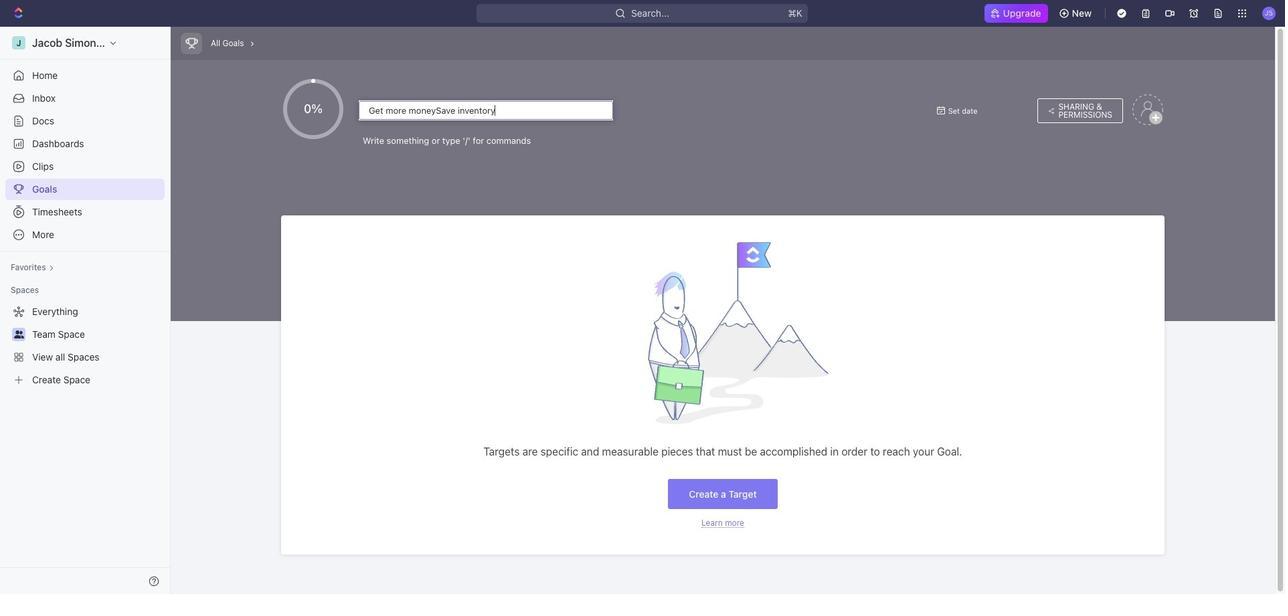 Task type: vqa. For each thing, say whether or not it's contained in the screenshot.
special at the right
no



Task type: locate. For each thing, give the bounding box(es) containing it.
jacob simon's workspace, , element
[[12, 36, 25, 50]]

tree
[[5, 301, 165, 391]]

None text field
[[359, 101, 613, 120]]

user group image
[[14, 331, 24, 339]]

sidebar navigation
[[0, 27, 173, 595]]



Task type: describe. For each thing, give the bounding box(es) containing it.
tree inside 'sidebar' navigation
[[5, 301, 165, 391]]



